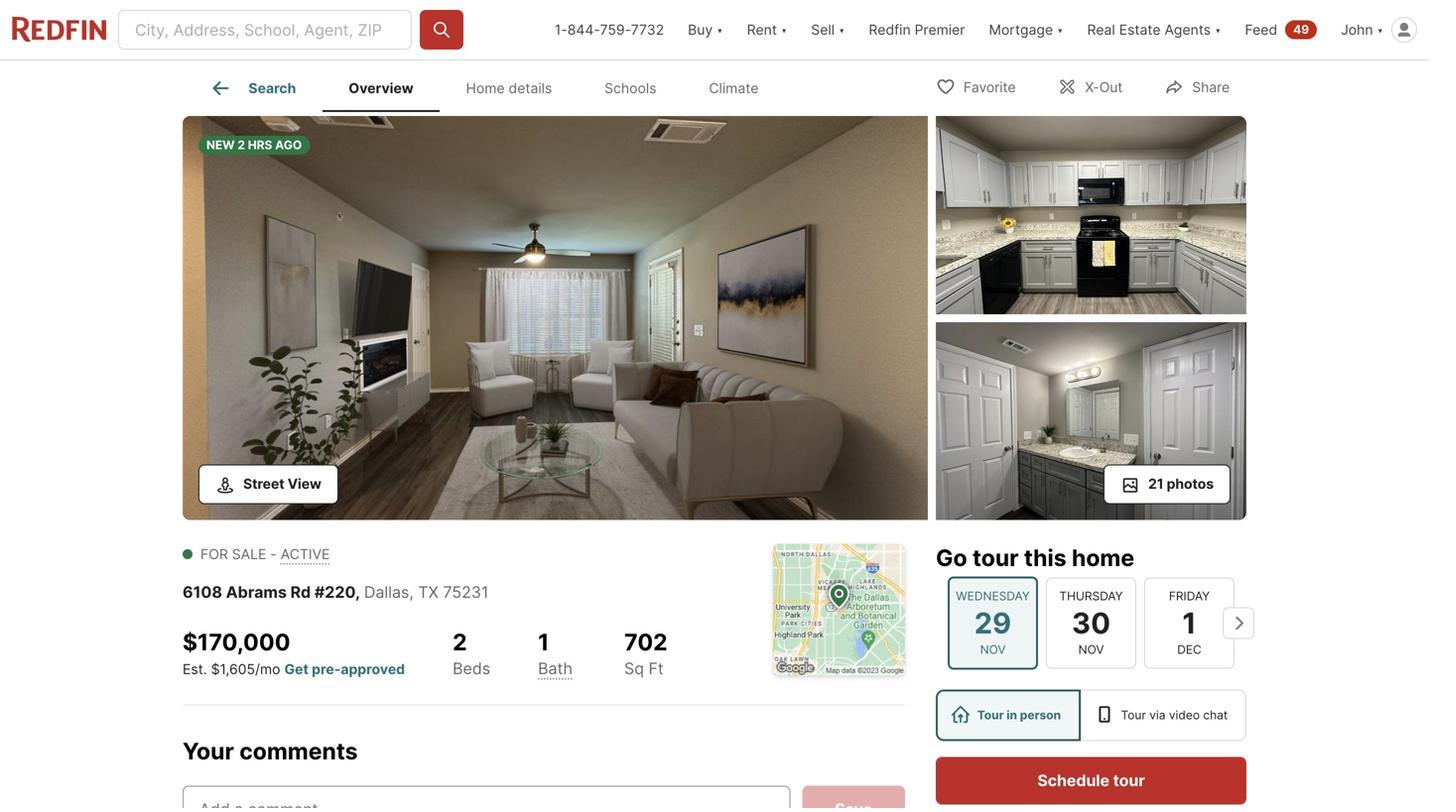 Task type: describe. For each thing, give the bounding box(es) containing it.
real estate agents ▾ link
[[1087, 0, 1221, 60]]

estate
[[1119, 21, 1161, 38]]

get pre-approved link
[[284, 661, 405, 678]]

agents
[[1165, 21, 1211, 38]]

approved
[[341, 661, 405, 678]]

next image
[[1223, 608, 1255, 640]]

home
[[466, 80, 505, 97]]

sell ▾ button
[[799, 0, 857, 60]]

buy
[[688, 21, 713, 38]]

tab list containing search
[[183, 61, 801, 112]]

new 2 hrs ago link
[[183, 116, 928, 525]]

bath
[[538, 659, 573, 679]]

sq
[[624, 660, 644, 679]]

real estate agents ▾ button
[[1075, 0, 1233, 60]]

photos
[[1167, 476, 1214, 493]]

mortgage
[[989, 21, 1053, 38]]

6108
[[183, 583, 222, 603]]

street
[[243, 476, 284, 493]]

dec
[[1177, 643, 1202, 658]]

▾ for john ▾
[[1377, 21, 1384, 38]]

john ▾
[[1341, 21, 1384, 38]]

home
[[1072, 544, 1135, 572]]

chat
[[1203, 709, 1228, 723]]

702 sq ft
[[624, 629, 668, 679]]

1 bath
[[538, 629, 573, 679]]

person
[[1020, 709, 1061, 723]]

▾ for mortgage ▾
[[1057, 21, 1064, 38]]

home details
[[466, 80, 552, 97]]

dallas
[[364, 583, 409, 603]]

buy ▾ button
[[676, 0, 735, 60]]

wednesday
[[956, 589, 1030, 604]]

schools tab
[[578, 65, 683, 112]]

schedule
[[1038, 772, 1110, 791]]

2 beds
[[453, 629, 490, 679]]

view
[[288, 476, 321, 493]]

favorite
[[964, 79, 1016, 96]]

climate
[[709, 80, 759, 97]]

1-
[[555, 21, 568, 38]]

0 vertical spatial 2
[[238, 138, 245, 152]]

schedule tour
[[1038, 772, 1145, 791]]

overview
[[349, 80, 414, 97]]

sell ▾ button
[[811, 0, 845, 60]]

pre-
[[312, 661, 341, 678]]

map entry image
[[773, 544, 905, 676]]

1-844-759-7732 link
[[555, 21, 664, 38]]

new 2 hrs ago
[[206, 138, 302, 152]]

21
[[1148, 476, 1164, 493]]

beds
[[453, 659, 490, 679]]

buy ▾
[[688, 21, 723, 38]]

premier
[[915, 21, 965, 38]]

2 , from the left
[[409, 583, 414, 603]]

nov for 30
[[1079, 643, 1104, 658]]

video
[[1169, 709, 1200, 723]]

in
[[1007, 709, 1017, 723]]

mortgage ▾ button
[[977, 0, 1075, 60]]

est.
[[183, 661, 207, 678]]

702
[[624, 629, 668, 657]]

tour in person
[[977, 709, 1061, 723]]

21 photos button
[[1104, 465, 1231, 505]]

tour for tour via video chat
[[1121, 709, 1146, 723]]

feed
[[1245, 21, 1278, 38]]

49
[[1293, 22, 1309, 37]]

844-
[[568, 21, 600, 38]]

this
[[1024, 544, 1067, 572]]

rent
[[747, 21, 777, 38]]

tour via video chat option
[[1081, 690, 1247, 742]]

buy ▾ button
[[688, 0, 723, 60]]

real
[[1087, 21, 1115, 38]]

thursday 30 nov
[[1059, 589, 1123, 658]]

street view
[[243, 476, 321, 493]]

x-out
[[1085, 79, 1123, 96]]

21 photos
[[1148, 476, 1214, 493]]

get
[[284, 661, 309, 678]]

your comments
[[183, 738, 358, 766]]

new
[[206, 138, 235, 152]]

tour in person option
[[936, 690, 1081, 742]]



Task type: vqa. For each thing, say whether or not it's contained in the screenshot.
The
no



Task type: locate. For each thing, give the bounding box(es) containing it.
thursday
[[1059, 589, 1123, 604]]

▾ right mortgage
[[1057, 21, 1064, 38]]

1 up bath link
[[538, 629, 549, 657]]

0 horizontal spatial tour
[[977, 709, 1004, 723]]

search
[[249, 80, 296, 97]]

▾ for sell ▾
[[839, 21, 845, 38]]

0 vertical spatial tour
[[973, 544, 1019, 572]]

1 , from the left
[[355, 583, 360, 603]]

▾
[[717, 21, 723, 38], [781, 21, 787, 38], [839, 21, 845, 38], [1057, 21, 1064, 38], [1215, 21, 1221, 38], [1377, 21, 1384, 38]]

redfin premier
[[869, 21, 965, 38]]

2 tour from the left
[[1121, 709, 1146, 723]]

1 horizontal spatial nov
[[1079, 643, 1104, 658]]

tour via video chat
[[1121, 709, 1228, 723]]

1 tour from the left
[[977, 709, 1004, 723]]

mortgage ▾
[[989, 21, 1064, 38]]

nov inside thursday 30 nov
[[1079, 643, 1104, 658]]

x-
[[1085, 79, 1099, 96]]

1 ▾ from the left
[[717, 21, 723, 38]]

1 horizontal spatial ,
[[409, 583, 414, 603]]

ft
[[649, 660, 664, 679]]

share
[[1192, 79, 1230, 96]]

1 inside "1 bath"
[[538, 629, 549, 657]]

share button
[[1148, 66, 1247, 107]]

7732
[[631, 21, 664, 38]]

rent ▾
[[747, 21, 787, 38]]

1 horizontal spatial tour
[[1113, 772, 1145, 791]]

0 horizontal spatial tour
[[973, 544, 1019, 572]]

6108 abrams rd #220 , dallas , tx 75231
[[183, 583, 489, 603]]

search link
[[209, 76, 296, 100]]

1-844-759-7732
[[555, 21, 664, 38]]

29
[[975, 606, 1012, 641]]

▾ for buy ▾
[[717, 21, 723, 38]]

go tour this home
[[936, 544, 1135, 572]]

tour left via
[[1121, 709, 1146, 723]]

-
[[270, 546, 277, 563]]

30
[[1072, 606, 1111, 641]]

1 horizontal spatial 2
[[453, 629, 467, 657]]

6108 abrams rd #220, dallas, tx 75231 image
[[183, 116, 928, 521], [936, 116, 1247, 314], [936, 322, 1247, 521]]

tab list
[[183, 61, 801, 112]]

details
[[509, 80, 552, 97]]

$170,000
[[183, 629, 290, 657]]

0 horizontal spatial 2
[[238, 138, 245, 152]]

▾ right rent
[[781, 21, 787, 38]]

bath link
[[538, 659, 573, 679]]

1 horizontal spatial 1
[[1183, 606, 1197, 641]]

schedule tour button
[[936, 758, 1247, 805]]

hrs
[[248, 138, 272, 152]]

4 ▾ from the left
[[1057, 21, 1064, 38]]

▾ right sell
[[839, 21, 845, 38]]

tour
[[973, 544, 1019, 572], [1113, 772, 1145, 791]]

for sale - active
[[201, 546, 330, 563]]

comments
[[239, 738, 358, 766]]

rd
[[291, 583, 311, 603]]

climate tab
[[683, 65, 785, 112]]

list box
[[936, 690, 1247, 742]]

active
[[281, 546, 330, 563]]

mortgage ▾ button
[[989, 0, 1064, 60]]

6 ▾ from the left
[[1377, 21, 1384, 38]]

tx
[[418, 583, 439, 603]]

0 horizontal spatial nov
[[980, 643, 1006, 658]]

wednesday 29 nov
[[956, 589, 1030, 658]]

0 horizontal spatial ,
[[355, 583, 360, 603]]

tour up wednesday
[[973, 544, 1019, 572]]

tour left "in"
[[977, 709, 1004, 723]]

1 horizontal spatial tour
[[1121, 709, 1146, 723]]

rent ▾ button
[[735, 0, 799, 60]]

x-out button
[[1041, 66, 1140, 107]]

list box containing tour in person
[[936, 690, 1247, 742]]

tour for tour in person
[[977, 709, 1004, 723]]

759-
[[600, 21, 631, 38]]

for
[[201, 546, 228, 563]]

▾ for rent ▾
[[781, 21, 787, 38]]

nov down 30
[[1079, 643, 1104, 658]]

1
[[1183, 606, 1197, 641], [538, 629, 549, 657]]

out
[[1099, 79, 1123, 96]]

75231
[[443, 583, 489, 603]]

2
[[238, 138, 245, 152], [453, 629, 467, 657]]

friday
[[1169, 589, 1210, 604]]

home details tab
[[440, 65, 578, 112]]

street view button
[[199, 465, 338, 505]]

$170,000 est. $1,605 /mo get pre-approved
[[183, 629, 405, 678]]

ago
[[275, 138, 302, 152]]

tour for schedule
[[1113, 772, 1145, 791]]

1 up the dec
[[1183, 606, 1197, 641]]

tour for go
[[973, 544, 1019, 572]]

sale
[[232, 546, 266, 563]]

1 nov from the left
[[980, 643, 1006, 658]]

redfin premier button
[[857, 0, 977, 60]]

nov down 29
[[980, 643, 1006, 658]]

None button
[[948, 577, 1038, 670], [1046, 578, 1137, 670], [1144, 578, 1235, 670], [948, 577, 1038, 670], [1046, 578, 1137, 670], [1144, 578, 1235, 670]]

sell
[[811, 21, 835, 38]]

schools
[[605, 80, 657, 97]]

tour inside tour in person option
[[977, 709, 1004, 723]]

5 ▾ from the left
[[1215, 21, 1221, 38]]

abrams
[[226, 583, 287, 603]]

active link
[[281, 546, 330, 563]]

real estate agents ▾
[[1087, 21, 1221, 38]]

, left tx
[[409, 583, 414, 603]]

▾ right buy
[[717, 21, 723, 38]]

tour inside tour via video chat "option"
[[1121, 709, 1146, 723]]

favorite button
[[919, 66, 1033, 107]]

▾ right john
[[1377, 21, 1384, 38]]

friday 1 dec
[[1169, 589, 1210, 658]]

tour right schedule
[[1113, 772, 1145, 791]]

tour
[[977, 709, 1004, 723], [1121, 709, 1146, 723]]

rent ▾ button
[[747, 0, 787, 60]]

Add a comment... text field
[[200, 798, 774, 809]]

1 vertical spatial 2
[[453, 629, 467, 657]]

0 horizontal spatial 1
[[538, 629, 549, 657]]

▾ right the agents
[[1215, 21, 1221, 38]]

, left dallas
[[355, 583, 360, 603]]

john
[[1341, 21, 1373, 38]]

1 inside friday 1 dec
[[1183, 606, 1197, 641]]

overview tab
[[322, 65, 440, 112]]

sell ▾
[[811, 21, 845, 38]]

2 left hrs
[[238, 138, 245, 152]]

go
[[936, 544, 967, 572]]

redfin
[[869, 21, 911, 38]]

1 vertical spatial tour
[[1113, 772, 1145, 791]]

nov inside wednesday 29 nov
[[980, 643, 1006, 658]]

via
[[1150, 709, 1166, 723]]

$1,605
[[211, 661, 255, 678]]

2 inside "2 beds"
[[453, 629, 467, 657]]

2 nov from the left
[[1079, 643, 1104, 658]]

tour inside button
[[1113, 772, 1145, 791]]

City, Address, School, Agent, ZIP search field
[[118, 10, 412, 50]]

/mo
[[255, 661, 280, 678]]

3 ▾ from the left
[[839, 21, 845, 38]]

2 ▾ from the left
[[781, 21, 787, 38]]

#220
[[315, 583, 355, 603]]

submit search image
[[432, 20, 452, 40]]

nov for 29
[[980, 643, 1006, 658]]

2 up the beds
[[453, 629, 467, 657]]



